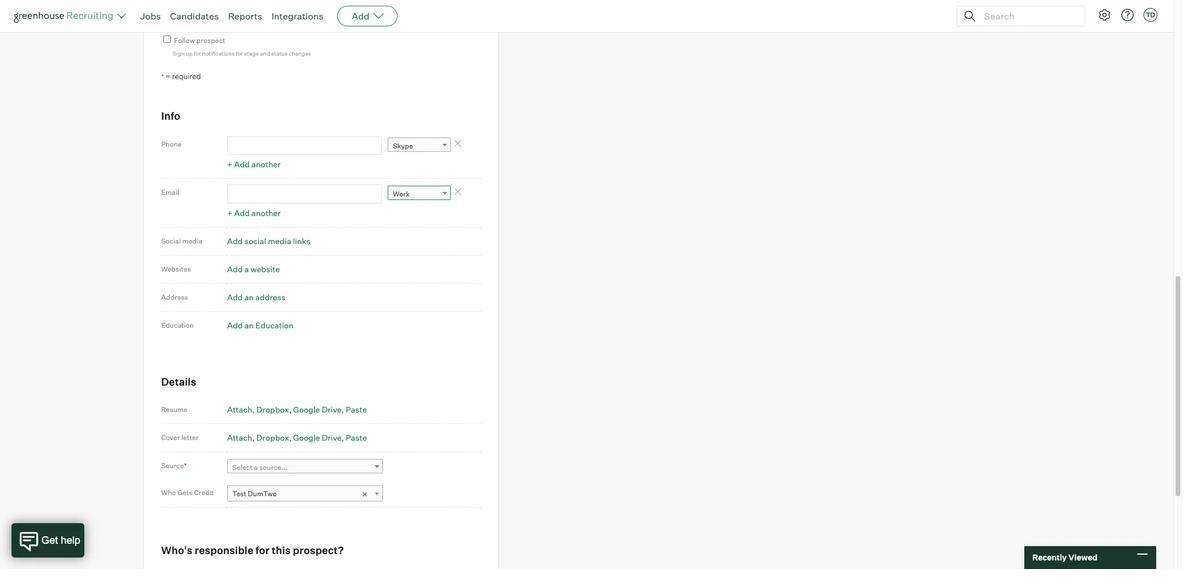 Task type: vqa. For each thing, say whether or not it's contained in the screenshot.
jobs only
no



Task type: describe. For each thing, give the bounding box(es) containing it.
address
[[161, 293, 188, 302]]

who's
[[161, 545, 192, 557]]

add a website
[[227, 264, 280, 274]]

add for add a website
[[227, 264, 243, 274]]

phone
[[161, 140, 182, 149]]

source *
[[161, 462, 187, 471]]

follow
[[174, 36, 195, 45]]

+ add another for email
[[227, 208, 281, 218]]

0 horizontal spatial education
[[161, 321, 194, 330]]

up
[[186, 50, 193, 57]]

drive for cover letter
[[322, 433, 342, 443]]

add social media links link
[[227, 236, 311, 246]]

google drive link for cover letter
[[293, 433, 344, 443]]

add for add an address
[[227, 292, 243, 302]]

greenhouse recruiting image
[[14, 9, 117, 23]]

configure image
[[1098, 8, 1112, 22]]

source
[[161, 462, 184, 471]]

+ add another for phone
[[227, 160, 281, 169]]

credit
[[194, 489, 214, 498]]

dropbox link for cover letter
[[257, 433, 292, 443]]

reports
[[228, 10, 262, 22]]

1 vertical spatial *
[[184, 462, 187, 471]]

details
[[161, 376, 196, 388]]

+ add another link for email
[[227, 208, 281, 218]]

status
[[271, 50, 288, 57]]

sign up for notifications for stage and status changes
[[173, 50, 311, 57]]

dropbox for resume
[[257, 405, 289, 415]]

skype link
[[388, 138, 451, 154]]

td button
[[1142, 6, 1160, 24]]

social
[[245, 236, 266, 246]]

drive for resume
[[322, 405, 342, 415]]

jobs
[[140, 10, 161, 22]]

links
[[293, 236, 311, 246]]

changes
[[289, 50, 311, 57]]

email
[[161, 188, 179, 197]]

social
[[161, 237, 181, 245]]

paste for cover letter
[[346, 433, 367, 443]]

paste for resume
[[346, 405, 367, 415]]

paste link for cover letter
[[346, 433, 367, 443]]

add for add
[[352, 10, 370, 22]]

select a source... link
[[227, 460, 383, 476]]

+ add another link for phone
[[227, 160, 281, 169]]

add an address
[[227, 292, 286, 302]]

Follow prospect checkbox
[[164, 35, 171, 43]]

an for address
[[245, 292, 254, 302]]

attach link for resume
[[227, 405, 255, 415]]

add for add an education
[[227, 321, 243, 330]]

websites
[[161, 265, 191, 273]]

integrations link
[[272, 10, 324, 22]]

a for add
[[245, 264, 249, 274]]

1 horizontal spatial media
[[268, 236, 291, 246]]

address
[[255, 292, 286, 302]]

responsible
[[195, 545, 253, 557]]

1 horizontal spatial for
[[236, 50, 243, 57]]

who
[[161, 489, 176, 498]]

resume
[[161, 406, 188, 414]]

recently viewed
[[1033, 553, 1098, 563]]

follow prospect
[[174, 36, 225, 45]]

1 horizontal spatial education
[[255, 321, 294, 330]]

dropbox link for resume
[[257, 405, 292, 415]]

attach dropbox google drive paste for resume
[[227, 405, 367, 415]]

+ for phone
[[227, 160, 233, 169]]

candidates link
[[170, 10, 219, 22]]

google for resume
[[293, 405, 320, 415]]

gets
[[178, 489, 193, 498]]

test
[[232, 490, 246, 499]]



Task type: locate. For each thing, give the bounding box(es) containing it.
1 vertical spatial dropbox
[[257, 433, 289, 443]]

google for cover letter
[[293, 433, 320, 443]]

1 vertical spatial dropbox link
[[257, 433, 292, 443]]

td
[[1146, 11, 1156, 19]]

2 google drive link from the top
[[293, 433, 344, 443]]

add button
[[337, 6, 398, 26]]

media left links
[[268, 236, 291, 246]]

2 + from the top
[[227, 208, 233, 218]]

viewed
[[1069, 553, 1098, 563]]

0 vertical spatial drive
[[322, 405, 342, 415]]

1 drive from the top
[[322, 405, 342, 415]]

notifications
[[202, 50, 235, 57]]

1 vertical spatial a
[[254, 464, 258, 472]]

dropbox
[[257, 405, 289, 415], [257, 433, 289, 443]]

* left =
[[161, 72, 164, 81]]

0 horizontal spatial a
[[245, 264, 249, 274]]

source...
[[259, 464, 288, 472]]

dropbox link
[[257, 405, 292, 415], [257, 433, 292, 443]]

another
[[252, 160, 281, 169], [252, 208, 281, 218]]

an for education
[[245, 321, 254, 330]]

2 horizontal spatial for
[[256, 545, 270, 557]]

2 + add another from the top
[[227, 208, 281, 218]]

a left website
[[245, 264, 249, 274]]

google drive link
[[293, 405, 344, 415], [293, 433, 344, 443]]

candidates
[[170, 10, 219, 22]]

1 vertical spatial google drive link
[[293, 433, 344, 443]]

for
[[194, 50, 201, 57], [236, 50, 243, 57], [256, 545, 270, 557]]

1 vertical spatial attach
[[227, 433, 252, 443]]

google drive link for resume
[[293, 405, 344, 415]]

0 vertical spatial attach dropbox google drive paste
[[227, 405, 367, 415]]

0 vertical spatial google
[[293, 405, 320, 415]]

1 vertical spatial paste
[[346, 433, 367, 443]]

prospect
[[197, 36, 225, 45]]

required
[[172, 72, 201, 81]]

another for phone
[[252, 160, 281, 169]]

1 attach link from the top
[[227, 405, 255, 415]]

an left address
[[245, 292, 254, 302]]

paste
[[346, 405, 367, 415], [346, 433, 367, 443]]

1 an from the top
[[245, 292, 254, 302]]

* = required
[[161, 72, 201, 81]]

1 dropbox link from the top
[[257, 405, 292, 415]]

social media
[[161, 237, 202, 245]]

jobs link
[[140, 10, 161, 22]]

0 horizontal spatial *
[[161, 72, 164, 81]]

another for email
[[252, 208, 281, 218]]

attach for resume
[[227, 405, 252, 415]]

1 dropbox from the top
[[257, 405, 289, 415]]

0 horizontal spatial for
[[194, 50, 201, 57]]

1 vertical spatial another
[[252, 208, 281, 218]]

1 + add another link from the top
[[227, 160, 281, 169]]

attach link for cover letter
[[227, 433, 255, 443]]

add an education link
[[227, 321, 294, 330]]

attach link
[[227, 405, 255, 415], [227, 433, 255, 443]]

test dumtwo link
[[227, 486, 383, 503]]

2 attach from the top
[[227, 433, 252, 443]]

0 vertical spatial paste
[[346, 405, 367, 415]]

+ add another
[[227, 160, 281, 169], [227, 208, 281, 218]]

for for up
[[194, 50, 201, 57]]

dropbox for cover letter
[[257, 433, 289, 443]]

for right the up
[[194, 50, 201, 57]]

an
[[245, 292, 254, 302], [245, 321, 254, 330]]

Search text field
[[982, 8, 1075, 24]]

attach dropbox google drive paste for cover letter
[[227, 433, 367, 443]]

add an education
[[227, 321, 294, 330]]

work
[[393, 190, 410, 199]]

select
[[232, 464, 253, 472]]

1 attach from the top
[[227, 405, 252, 415]]

1 paste link from the top
[[346, 405, 367, 415]]

who's responsible for this prospect?
[[161, 545, 344, 557]]

info
[[161, 110, 180, 122]]

1 another from the top
[[252, 160, 281, 169]]

1 vertical spatial an
[[245, 321, 254, 330]]

2 + add another link from the top
[[227, 208, 281, 218]]

0 vertical spatial + add another link
[[227, 160, 281, 169]]

integrations
[[272, 10, 324, 22]]

0 vertical spatial a
[[245, 264, 249, 274]]

attach
[[227, 405, 252, 415], [227, 433, 252, 443]]

1 google from the top
[[293, 405, 320, 415]]

1 vertical spatial paste link
[[346, 433, 367, 443]]

2 attach link from the top
[[227, 433, 255, 443]]

0 vertical spatial paste link
[[346, 405, 367, 415]]

2 another from the top
[[252, 208, 281, 218]]

prospect?
[[293, 545, 344, 557]]

cover letter
[[161, 434, 199, 442]]

select a source...
[[232, 464, 288, 472]]

media right social
[[182, 237, 202, 245]]

0 vertical spatial attach link
[[227, 405, 255, 415]]

recently
[[1033, 553, 1067, 563]]

attach dropbox google drive paste
[[227, 405, 367, 415], [227, 433, 367, 443]]

+ for email
[[227, 208, 233, 218]]

media
[[268, 236, 291, 246], [182, 237, 202, 245]]

*
[[161, 72, 164, 81], [184, 462, 187, 471]]

1 vertical spatial attach link
[[227, 433, 255, 443]]

2 dropbox link from the top
[[257, 433, 292, 443]]

drive
[[322, 405, 342, 415], [322, 433, 342, 443]]

0 horizontal spatial media
[[182, 237, 202, 245]]

add inside popup button
[[352, 10, 370, 22]]

add an address link
[[227, 292, 286, 302]]

1 + from the top
[[227, 160, 233, 169]]

paste link for resume
[[346, 405, 367, 415]]

=
[[166, 72, 171, 81]]

add for add social media links
[[227, 236, 243, 246]]

dumtwo
[[248, 490, 277, 499]]

0 vertical spatial *
[[161, 72, 164, 81]]

0 vertical spatial another
[[252, 160, 281, 169]]

None text field
[[162, 3, 357, 21], [227, 136, 382, 155], [227, 185, 382, 203], [162, 3, 357, 21], [227, 136, 382, 155], [227, 185, 382, 203]]

skype
[[393, 142, 413, 150]]

add a website link
[[227, 264, 280, 274]]

td button
[[1144, 8, 1158, 22]]

* up gets
[[184, 462, 187, 471]]

paste link
[[346, 405, 367, 415], [346, 433, 367, 443]]

2 paste link from the top
[[346, 433, 367, 443]]

google
[[293, 405, 320, 415], [293, 433, 320, 443]]

a
[[245, 264, 249, 274], [254, 464, 258, 472]]

add social media links
[[227, 236, 311, 246]]

for for responsible
[[256, 545, 270, 557]]

an down add an address link
[[245, 321, 254, 330]]

1 paste from the top
[[346, 405, 367, 415]]

1 vertical spatial drive
[[322, 433, 342, 443]]

work link
[[388, 186, 451, 203]]

cover
[[161, 434, 180, 442]]

0 vertical spatial +
[[227, 160, 233, 169]]

attach for cover letter
[[227, 433, 252, 443]]

stage
[[244, 50, 259, 57]]

2 attach dropbox google drive paste from the top
[[227, 433, 367, 443]]

1 vertical spatial + add another link
[[227, 208, 281, 218]]

2 drive from the top
[[322, 433, 342, 443]]

1 vertical spatial attach dropbox google drive paste
[[227, 433, 367, 443]]

1 horizontal spatial a
[[254, 464, 258, 472]]

0 vertical spatial dropbox link
[[257, 405, 292, 415]]

+ add another link
[[227, 160, 281, 169], [227, 208, 281, 218]]

0 vertical spatial attach
[[227, 405, 252, 415]]

0 vertical spatial an
[[245, 292, 254, 302]]

and
[[260, 50, 270, 57]]

education
[[255, 321, 294, 330], [161, 321, 194, 330]]

1 vertical spatial +
[[227, 208, 233, 218]]

for left stage
[[236, 50, 243, 57]]

who gets credit
[[161, 489, 214, 498]]

1 vertical spatial google
[[293, 433, 320, 443]]

1 + add another from the top
[[227, 160, 281, 169]]

add
[[352, 10, 370, 22], [234, 160, 250, 169], [234, 208, 250, 218], [227, 236, 243, 246], [227, 264, 243, 274], [227, 292, 243, 302], [227, 321, 243, 330]]

for left this
[[256, 545, 270, 557]]

a right select
[[254, 464, 258, 472]]

0 vertical spatial dropbox
[[257, 405, 289, 415]]

reports link
[[228, 10, 262, 22]]

letter
[[181, 434, 199, 442]]

2 google from the top
[[293, 433, 320, 443]]

+
[[227, 160, 233, 169], [227, 208, 233, 218]]

this
[[272, 545, 291, 557]]

2 an from the top
[[245, 321, 254, 330]]

1 google drive link from the top
[[293, 405, 344, 415]]

0 vertical spatial + add another
[[227, 160, 281, 169]]

a for select
[[254, 464, 258, 472]]

test dumtwo
[[232, 490, 277, 499]]

0 vertical spatial google drive link
[[293, 405, 344, 415]]

1 vertical spatial + add another
[[227, 208, 281, 218]]

sign
[[173, 50, 185, 57]]

2 dropbox from the top
[[257, 433, 289, 443]]

1 attach dropbox google drive paste from the top
[[227, 405, 367, 415]]

website
[[251, 264, 280, 274]]

1 horizontal spatial *
[[184, 462, 187, 471]]

2 paste from the top
[[346, 433, 367, 443]]

a inside the select a source... link
[[254, 464, 258, 472]]

* inside * = required
[[161, 72, 164, 81]]



